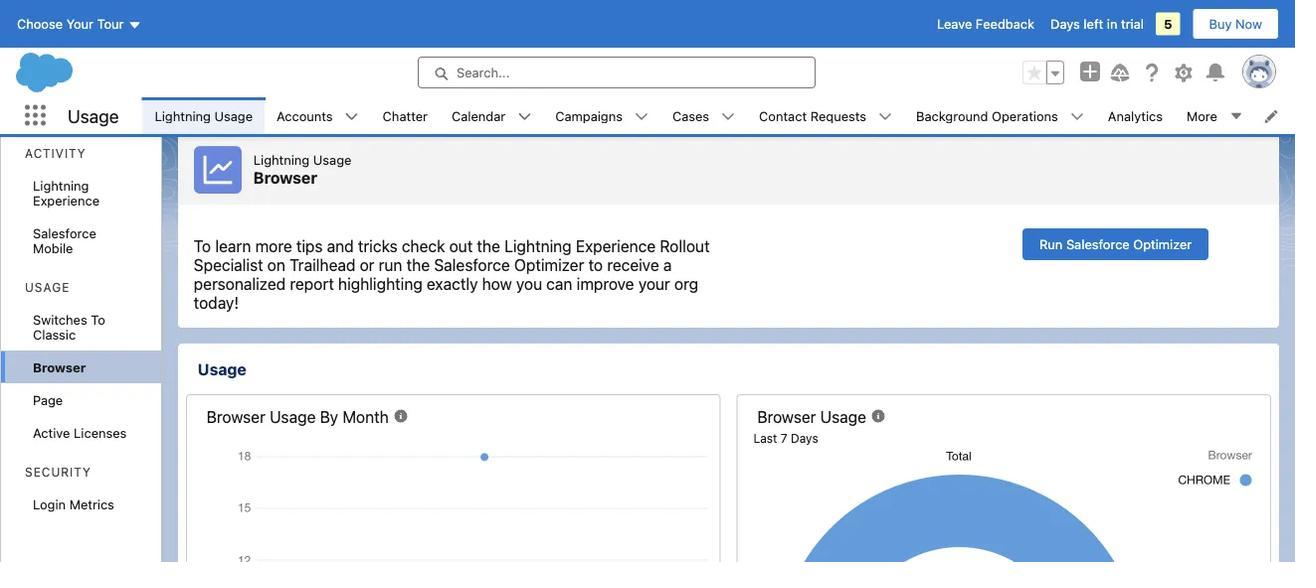 Task type: describe. For each thing, give the bounding box(es) containing it.
cases list item
[[660, 97, 747, 134]]

security
[[25, 466, 91, 480]]

lightning for lightning usage
[[155, 108, 211, 123]]

login metrics
[[33, 497, 114, 512]]

salesforce mobile
[[33, 226, 96, 256]]

a
[[663, 256, 672, 275]]

exactly
[[427, 275, 478, 293]]

left
[[1084, 16, 1103, 31]]

campaigns
[[555, 108, 623, 123]]

days left in trial
[[1050, 16, 1144, 31]]

usage inside lightning usage browser
[[313, 153, 351, 168]]

buy now
[[1209, 16, 1262, 31]]

campaigns list item
[[543, 97, 660, 134]]

rollout
[[660, 237, 710, 256]]

choose your tour
[[17, 16, 124, 31]]

more
[[1187, 108, 1217, 123]]

salesforce inside to learn more tips and tricks check out the lightning experience rollout specialist on trailhead or run the                      salesforce optimizer to receive a personalized report highlighting exactly how you can improve your org today!
[[434, 256, 510, 275]]

active licenses
[[33, 426, 127, 441]]

improve
[[577, 275, 634, 293]]

0 vertical spatial optimizer
[[1133, 237, 1192, 252]]

calendar link
[[440, 97, 517, 134]]

by
[[320, 408, 338, 427]]

text default image for calendar
[[517, 110, 531, 124]]

1 horizontal spatial days
[[1050, 16, 1080, 31]]

background operations link
[[904, 97, 1070, 134]]

highlighting
[[338, 275, 423, 293]]

receive
[[607, 256, 659, 275]]

tips
[[296, 237, 323, 256]]

page
[[33, 393, 63, 408]]

run salesforce optimizer
[[1039, 237, 1192, 252]]

last 7 days
[[753, 432, 818, 446]]

browser inside lightning usage browser
[[253, 168, 317, 187]]

lightning for lightning usage browser
[[253, 153, 310, 168]]

lightning usage browser
[[253, 153, 351, 187]]

buy now button
[[1192, 8, 1279, 40]]

browser usage by month
[[207, 408, 389, 427]]

2 horizontal spatial salesforce
[[1066, 237, 1130, 252]]

mobile
[[33, 241, 73, 256]]

out
[[449, 237, 473, 256]]

text default image for contact requests
[[878, 110, 892, 124]]

tour
[[97, 16, 124, 31]]

to inside switches to classic
[[91, 312, 105, 327]]

licenses
[[74, 426, 127, 441]]

org
[[674, 275, 698, 293]]

tricks
[[358, 237, 398, 256]]

lightning experience
[[33, 178, 100, 208]]

leave
[[937, 16, 972, 31]]

today!
[[194, 293, 239, 312]]

active
[[33, 426, 70, 441]]

search... button
[[418, 57, 816, 89]]

operations
[[992, 108, 1058, 123]]

login
[[33, 497, 66, 512]]

contact requests link
[[747, 97, 878, 134]]

activity
[[25, 147, 86, 161]]

choose your tour button
[[16, 8, 143, 40]]

leave feedback
[[937, 16, 1035, 31]]

more
[[255, 237, 292, 256]]

analytics
[[1108, 108, 1163, 123]]

0 horizontal spatial experience
[[33, 193, 100, 208]]

background
[[916, 108, 988, 123]]

accounts
[[277, 108, 333, 123]]

to
[[588, 256, 603, 275]]

month
[[342, 408, 389, 427]]

can
[[546, 275, 572, 293]]

lightning usage logo image
[[194, 146, 241, 194]]

browser for browser
[[33, 360, 86, 375]]

experience inside to learn more tips and tricks check out the lightning experience rollout specialist on trailhead or run the                      salesforce optimizer to receive a personalized report highlighting exactly how you can improve your org today!
[[576, 237, 656, 256]]

0 horizontal spatial the
[[407, 256, 430, 275]]

1 vertical spatial days
[[791, 432, 818, 446]]

switches
[[33, 312, 87, 327]]

background operations list item
[[904, 97, 1096, 134]]

report
[[290, 275, 334, 293]]



Task type: locate. For each thing, give the bounding box(es) containing it.
days
[[1050, 16, 1080, 31], [791, 432, 818, 446]]

now
[[1235, 16, 1262, 31]]

lightning inside list
[[155, 108, 211, 123]]

text default image inside campaigns list item
[[635, 110, 649, 124]]

switches to classic
[[33, 312, 105, 342]]

contact requests list item
[[747, 97, 904, 134]]

0 horizontal spatial salesforce
[[33, 226, 96, 241]]

choose
[[17, 16, 63, 31]]

text default image inside cases list item
[[721, 110, 735, 124]]

run salesforce optimizer link
[[1022, 229, 1209, 261]]

and
[[327, 237, 354, 256]]

browser left the by
[[207, 408, 265, 427]]

text default image for campaigns
[[635, 110, 649, 124]]

browser
[[253, 168, 317, 187], [33, 360, 86, 375], [207, 408, 265, 427], [757, 408, 816, 427]]

analytics link
[[1096, 97, 1175, 134]]

to
[[194, 237, 211, 256], [91, 312, 105, 327]]

1 horizontal spatial to
[[194, 237, 211, 256]]

cases link
[[660, 97, 721, 134]]

text default image inside background operations list item
[[1070, 110, 1084, 124]]

4 text default image from the left
[[878, 110, 892, 124]]

trailhead
[[290, 256, 356, 275]]

text default image right accounts
[[345, 110, 359, 124]]

1 horizontal spatial the
[[477, 237, 500, 256]]

browser up the last 7 days
[[757, 408, 816, 427]]

leave feedback link
[[937, 16, 1035, 31]]

the
[[477, 237, 500, 256], [407, 256, 430, 275]]

1 horizontal spatial experience
[[576, 237, 656, 256]]

text default image right calendar on the left top of page
[[517, 110, 531, 124]]

classic
[[33, 327, 76, 342]]

text default image for cases
[[721, 110, 735, 124]]

on
[[267, 256, 285, 275]]

group
[[1023, 61, 1064, 85]]

0 horizontal spatial days
[[791, 432, 818, 446]]

salesforce
[[33, 226, 96, 241], [1066, 237, 1130, 252], [434, 256, 510, 275]]

lightning usage
[[155, 108, 253, 123]]

1 vertical spatial to
[[91, 312, 105, 327]]

3 text default image from the left
[[1070, 110, 1084, 124]]

chatter
[[383, 108, 428, 123]]

cases
[[672, 108, 709, 123]]

2 text default image from the left
[[635, 110, 649, 124]]

3 text default image from the left
[[721, 110, 735, 124]]

text default image
[[1229, 109, 1243, 123], [345, 110, 359, 124], [1070, 110, 1084, 124]]

text default image inside accounts list item
[[345, 110, 359, 124]]

in
[[1107, 16, 1117, 31]]

0 vertical spatial experience
[[33, 193, 100, 208]]

2 horizontal spatial text default image
[[1229, 109, 1243, 123]]

lightning down accounts link
[[253, 153, 310, 168]]

text default image right more
[[1229, 109, 1243, 123]]

learn
[[215, 237, 251, 256]]

days right '7'
[[791, 432, 818, 446]]

buy
[[1209, 16, 1232, 31]]

lightning usage link
[[143, 97, 265, 134]]

text default image inside calendar list item
[[517, 110, 531, 124]]

0 horizontal spatial text default image
[[345, 110, 359, 124]]

text default image for background operations
[[1070, 110, 1084, 124]]

text default image left cases link
[[635, 110, 649, 124]]

accounts list item
[[265, 97, 371, 134]]

lightning for lightning experience
[[33, 178, 89, 193]]

text default image
[[517, 110, 531, 124], [635, 110, 649, 124], [721, 110, 735, 124], [878, 110, 892, 124]]

optimizer
[[1133, 237, 1192, 252], [514, 256, 584, 275]]

usage inside list
[[214, 108, 253, 123]]

0 vertical spatial days
[[1050, 16, 1080, 31]]

days left left
[[1050, 16, 1080, 31]]

browser down classic
[[33, 360, 86, 375]]

text default image for accounts
[[345, 110, 359, 124]]

accounts link
[[265, 97, 345, 134]]

lightning up you
[[504, 237, 572, 256]]

chatter link
[[371, 97, 440, 134]]

5
[[1164, 16, 1172, 31]]

list
[[143, 97, 1295, 134]]

2 text default image from the left
[[345, 110, 359, 124]]

experience
[[33, 193, 100, 208], [576, 237, 656, 256]]

0 horizontal spatial to
[[91, 312, 105, 327]]

specialist
[[194, 256, 263, 275]]

experience up 'salesforce mobile'
[[33, 193, 100, 208]]

check
[[402, 237, 445, 256]]

personalized
[[194, 275, 286, 293]]

1 horizontal spatial salesforce
[[434, 256, 510, 275]]

to left learn at the top left of page
[[194, 237, 211, 256]]

requests
[[810, 108, 866, 123]]

1 text default image from the left
[[517, 110, 531, 124]]

lightning inside to learn more tips and tricks check out the lightning experience rollout specialist on trailhead or run the                      salesforce optimizer to receive a personalized report highlighting exactly how you can improve your org today!
[[504, 237, 572, 256]]

lightning up lightning usage logo
[[155, 108, 211, 123]]

calendar list item
[[440, 97, 543, 134]]

1 text default image from the left
[[1229, 109, 1243, 123]]

experience up the improve
[[576, 237, 656, 256]]

browser for browser usage by month
[[207, 408, 265, 427]]

text default image right cases
[[721, 110, 735, 124]]

1 vertical spatial optimizer
[[514, 256, 584, 275]]

browser for browser usage
[[757, 408, 816, 427]]

optimizer inside to learn more tips and tricks check out the lightning experience rollout specialist on trailhead or run the                      salesforce optimizer to receive a personalized report highlighting exactly how you can improve your org today!
[[514, 256, 584, 275]]

background operations
[[916, 108, 1058, 123]]

contact requests
[[759, 108, 866, 123]]

list containing lightning usage
[[143, 97, 1295, 134]]

lightning down activity
[[33, 178, 89, 193]]

more button
[[1175, 97, 1255, 134]]

the right out
[[477, 237, 500, 256]]

browser usage
[[757, 408, 866, 427]]

1 vertical spatial experience
[[576, 237, 656, 256]]

to right switches
[[91, 312, 105, 327]]

lightning inside lightning usage browser
[[253, 153, 310, 168]]

lightning inside lightning experience
[[33, 178, 89, 193]]

calendar
[[452, 108, 506, 123]]

campaigns link
[[543, 97, 635, 134]]

your
[[66, 16, 94, 31]]

run
[[1039, 237, 1063, 252]]

7
[[781, 432, 787, 446]]

text default image inside contact requests list item
[[878, 110, 892, 124]]

feedback
[[976, 16, 1035, 31]]

text default image right operations
[[1070, 110, 1084, 124]]

1 horizontal spatial text default image
[[1070, 110, 1084, 124]]

last
[[753, 432, 777, 446]]

you
[[516, 275, 542, 293]]

run
[[379, 256, 402, 275]]

to learn more tips and tricks check out the lightning experience rollout specialist on trailhead or run the                      salesforce optimizer to receive a personalized report highlighting exactly how you can improve your org today!
[[194, 237, 710, 312]]

how
[[482, 275, 512, 293]]

your
[[638, 275, 670, 293]]

1 horizontal spatial optimizer
[[1133, 237, 1192, 252]]

or
[[360, 256, 375, 275]]

browser down accounts
[[253, 168, 317, 187]]

usage
[[68, 105, 119, 127], [214, 108, 253, 123], [313, 153, 351, 168], [25, 281, 70, 295], [198, 360, 246, 379], [270, 408, 316, 427], [820, 408, 866, 427]]

metrics
[[69, 497, 114, 512]]

the right the run
[[407, 256, 430, 275]]

lightning
[[155, 108, 211, 123], [253, 153, 310, 168], [33, 178, 89, 193], [504, 237, 572, 256]]

search...
[[457, 65, 510, 80]]

0 horizontal spatial optimizer
[[514, 256, 584, 275]]

text default image right requests
[[878, 110, 892, 124]]

0 vertical spatial to
[[194, 237, 211, 256]]

trial
[[1121, 16, 1144, 31]]

text default image inside more dropdown button
[[1229, 109, 1243, 123]]

to inside to learn more tips and tricks check out the lightning experience rollout specialist on trailhead or run the                      salesforce optimizer to receive a personalized report highlighting exactly how you can improve your org today!
[[194, 237, 211, 256]]

contact
[[759, 108, 807, 123]]



Task type: vqa. For each thing, say whether or not it's contained in the screenshot.
Release Updates LINK
no



